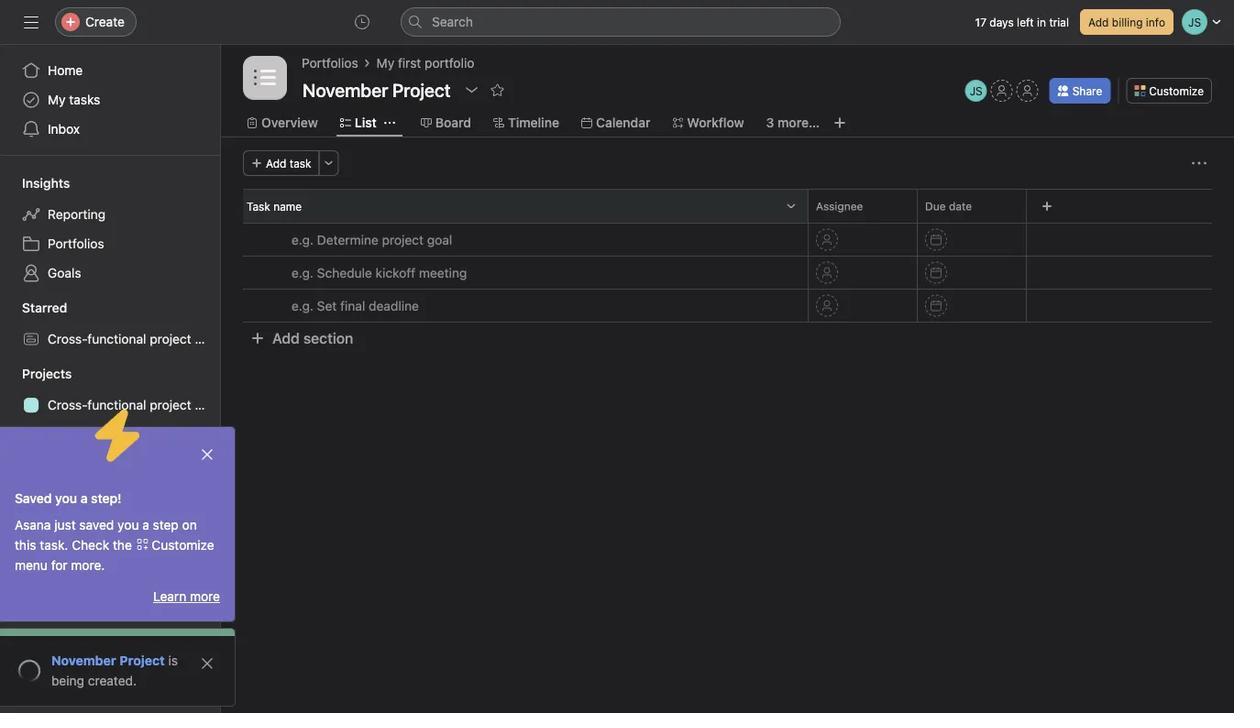 Task type: locate. For each thing, give the bounding box(es) containing it.
None text field
[[298, 73, 455, 106]]

0 horizontal spatial customize
[[152, 538, 214, 553]]

portfolio
[[425, 55, 474, 71], [96, 486, 146, 501]]

inbox
[[48, 121, 80, 137]]

november project down step!
[[48, 515, 154, 530]]

task name
[[247, 200, 302, 213]]

my for my tasks link
[[48, 92, 66, 107]]

you up just
[[55, 491, 77, 506]]

info
[[1146, 16, 1165, 28]]

1 cross-functional project plan link from the top
[[11, 325, 220, 354]]

cross- inside projects element
[[48, 397, 87, 413]]

1 horizontal spatial you
[[118, 518, 139, 533]]

add for add billing info
[[1088, 16, 1109, 28]]

project
[[112, 515, 154, 530], [119, 653, 165, 668]]

1 horizontal spatial portfolio
[[425, 55, 474, 71]]

1 vertical spatial first
[[69, 486, 92, 501]]

1 vertical spatial e.g.
[[292, 265, 314, 280]]

my first portfolio
[[377, 55, 474, 71], [48, 486, 146, 501]]

cross-functional project plan link
[[11, 325, 220, 354], [11, 391, 220, 420]]

add field image
[[1042, 201, 1053, 212]]

cross-functional project plan up project1 link
[[48, 397, 220, 413]]

cross-functional project plan inside projects element
[[48, 397, 220, 413]]

1 vertical spatial add
[[266, 157, 287, 170]]

customize inside customize menu for more.
[[152, 538, 214, 553]]

timeline
[[508, 115, 559, 130]]

my first portfolio link inside projects element
[[11, 479, 209, 508]]

a
[[80, 491, 88, 506], [142, 518, 149, 533]]

home
[[48, 63, 83, 78]]

add inside add task button
[[266, 157, 287, 170]]

created.
[[88, 674, 137, 689]]

on
[[182, 518, 197, 533]]

e.g. set final deadline
[[292, 298, 419, 313]]

customize
[[1149, 84, 1204, 97], [152, 538, 214, 553]]

functional down goals link
[[87, 331, 146, 347]]

2 vertical spatial e.g.
[[292, 298, 314, 313]]

saved you a step!
[[15, 491, 122, 506]]

1 vertical spatial you
[[118, 518, 139, 533]]

1 functional from the top
[[87, 331, 146, 347]]

portfolios link
[[302, 53, 358, 73], [11, 229, 209, 259]]

0 vertical spatial add
[[1088, 16, 1109, 28]]

share
[[1073, 84, 1102, 97]]

1 horizontal spatial a
[[142, 518, 149, 533]]

1 vertical spatial plan
[[195, 397, 220, 413]]

my up tab actions icon
[[377, 55, 394, 71]]

the
[[113, 538, 132, 553]]

1 vertical spatial project
[[119, 653, 165, 668]]

task
[[290, 157, 311, 170]]

1 horizontal spatial portfolios link
[[302, 53, 358, 73]]

search
[[432, 14, 473, 29]]

1 horizontal spatial my first portfolio link
[[377, 53, 474, 73]]

portfolio down 'portfolio 1' link
[[96, 486, 146, 501]]

2 plan from the top
[[195, 397, 220, 413]]

inbox link
[[11, 115, 209, 144]]

list link
[[340, 113, 377, 133]]

0 vertical spatial portfolios link
[[302, 53, 358, 73]]

customize inside dropdown button
[[1149, 84, 1204, 97]]

functional up project1 link
[[87, 397, 146, 413]]

1 cross- from the top
[[48, 331, 87, 347]]

more actions image
[[1192, 156, 1207, 171]]

2 vertical spatial add
[[272, 330, 300, 347]]

0 vertical spatial cross-functional project plan link
[[11, 325, 220, 354]]

customize menu for more.
[[15, 538, 214, 573]]

board link
[[421, 113, 471, 133]]

starred element
[[0, 292, 220, 358]]

1 vertical spatial cross-functional project plan link
[[11, 391, 220, 420]]

0 vertical spatial e.g.
[[292, 232, 314, 247]]

2 cross- from the top
[[48, 397, 87, 413]]

0 vertical spatial my first portfolio
[[377, 55, 474, 71]]

board
[[435, 115, 471, 130]]

create
[[85, 14, 125, 29]]

portfolios link down history image
[[302, 53, 358, 73]]

a left step
[[142, 518, 149, 533]]

add left billing
[[1088, 16, 1109, 28]]

0 vertical spatial plan
[[195, 331, 220, 347]]

2 functional from the top
[[87, 397, 146, 413]]

project left is at left bottom
[[119, 653, 165, 668]]

1 vertical spatial a
[[142, 518, 149, 533]]

overview
[[261, 115, 318, 130]]

cross- down starred in the top left of the page
[[48, 331, 87, 347]]

cross-functional project plan link up project1
[[11, 391, 220, 420]]

row containing task name
[[221, 189, 1234, 223]]

portfolio 1 link
[[11, 449, 209, 479]]

0 vertical spatial my first portfolio link
[[377, 53, 474, 73]]

project inside e.g. determine project goal row
[[382, 232, 424, 247]]

1 vertical spatial functional
[[87, 397, 146, 413]]

0 horizontal spatial first
[[69, 486, 92, 501]]

name
[[273, 200, 302, 213]]

0 horizontal spatial portfolios
[[48, 236, 104, 251]]

add for add task
[[266, 157, 287, 170]]

portfolios link down reporting
[[11, 229, 209, 259]]

0 vertical spatial portfolios
[[302, 55, 358, 71]]

1 plan from the top
[[195, 331, 220, 347]]

0 vertical spatial november project link
[[11, 508, 209, 537]]

customize down the on
[[152, 538, 214, 553]]

first inside projects element
[[69, 486, 92, 501]]

1 e.g. from the top
[[292, 232, 314, 247]]

my first portfolio link
[[377, 53, 474, 73], [11, 479, 209, 508]]

1 vertical spatial cross-functional project plan
[[48, 397, 220, 413]]

my first portfolio down search
[[377, 55, 474, 71]]

customize button
[[1126, 78, 1212, 104]]

a left step!
[[80, 491, 88, 506]]

my first portfolio down 1 in the bottom left of the page
[[48, 486, 146, 501]]

left
[[1017, 16, 1034, 28]]

reporting
[[48, 207, 106, 222]]

functional inside projects element
[[87, 397, 146, 413]]

0 horizontal spatial my first portfolio
[[48, 486, 146, 501]]

search button
[[401, 7, 841, 37]]

project up the
[[112, 515, 154, 530]]

1 horizontal spatial my first portfolio
[[377, 55, 474, 71]]

0 vertical spatial first
[[398, 55, 421, 71]]

e.g. left schedule
[[292, 265, 314, 280]]

0 vertical spatial cross-
[[48, 331, 87, 347]]

november project up created.
[[51, 653, 165, 668]]

js
[[970, 84, 983, 97]]

final
[[340, 298, 365, 313]]

1 vertical spatial my
[[48, 92, 66, 107]]

cross-functional project plan
[[48, 331, 220, 347], [48, 397, 220, 413]]

customize down info
[[1149, 84, 1204, 97]]

add left section
[[272, 330, 300, 347]]

global element
[[0, 45, 220, 155]]

first up board link
[[398, 55, 421, 71]]

share button
[[1050, 78, 1111, 104]]

2 cross-functional project plan from the top
[[48, 397, 220, 413]]

1 vertical spatial cross-
[[48, 397, 87, 413]]

date
[[949, 200, 972, 213]]

1 vertical spatial customize
[[152, 538, 214, 553]]

0 vertical spatial cross-functional project plan
[[48, 331, 220, 347]]

0 vertical spatial a
[[80, 491, 88, 506]]

1 horizontal spatial customize
[[1149, 84, 1204, 97]]

0 vertical spatial project
[[112, 515, 154, 530]]

portfolios
[[302, 55, 358, 71], [48, 236, 104, 251]]

meeting
[[419, 265, 467, 280]]

saved
[[15, 491, 52, 506]]

my left tasks
[[48, 92, 66, 107]]

cross-functional project plan inside starred element
[[48, 331, 220, 347]]

team
[[22, 550, 55, 565]]

1 vertical spatial my first portfolio link
[[11, 479, 209, 508]]

my
[[377, 55, 394, 71], [48, 92, 66, 107], [48, 486, 66, 501]]

november up being
[[51, 653, 116, 668]]

november project
[[48, 515, 154, 530], [51, 653, 165, 668]]

0 horizontal spatial my first portfolio link
[[11, 479, 209, 508]]

e.g. set final deadline row
[[221, 289, 1234, 323]]

teams element
[[0, 541, 220, 607]]

2 vertical spatial project
[[150, 397, 191, 413]]

my up just
[[48, 486, 66, 501]]

2 e.g. from the top
[[292, 265, 314, 280]]

1 vertical spatial project
[[150, 331, 191, 347]]

portfolios down reporting
[[48, 236, 104, 251]]

my inside global element
[[48, 92, 66, 107]]

insights
[[22, 176, 70, 191]]

0 vertical spatial november
[[48, 515, 109, 530]]

1 vertical spatial portfolio
[[96, 486, 146, 501]]

0 vertical spatial you
[[55, 491, 77, 506]]

project down goals link
[[150, 331, 191, 347]]

add task button
[[243, 150, 320, 176]]

0 horizontal spatial you
[[55, 491, 77, 506]]

1 vertical spatial my first portfolio
[[48, 486, 146, 501]]

0 vertical spatial portfolio
[[425, 55, 474, 71]]

plan
[[195, 331, 220, 347], [195, 397, 220, 413]]

november down saved you a step!
[[48, 515, 109, 530]]

e.g. for e.g. schedule kickoff meeting
[[292, 265, 314, 280]]

learn
[[153, 589, 186, 604]]

november project link up created.
[[51, 653, 165, 668]]

my first portfolio link down 1 in the bottom left of the page
[[11, 479, 209, 508]]

starred
[[22, 300, 67, 315]]

portfolio inside projects element
[[96, 486, 146, 501]]

kickoff
[[376, 265, 416, 280]]

cross- up project1
[[48, 397, 87, 413]]

1 cross-functional project plan from the top
[[48, 331, 220, 347]]

0 vertical spatial november project
[[48, 515, 154, 530]]

show options image
[[465, 83, 479, 97]]

js button
[[965, 80, 987, 102]]

portfolios down history image
[[302, 55, 358, 71]]

project inside starred element
[[150, 331, 191, 347]]

add
[[1088, 16, 1109, 28], [266, 157, 287, 170], [272, 330, 300, 347]]

add inside add billing info button
[[1088, 16, 1109, 28]]

my first portfolio link down search
[[377, 53, 474, 73]]

row
[[221, 189, 1234, 223], [243, 222, 1212, 224]]

project inside projects element
[[150, 397, 191, 413]]

november project link down step!
[[11, 508, 209, 537]]

3 e.g. from the top
[[292, 298, 314, 313]]

you
[[55, 491, 77, 506], [118, 518, 139, 533]]

first down portfolio 1
[[69, 486, 92, 501]]

hide sidebar image
[[24, 15, 39, 29]]

invite button
[[17, 673, 96, 706]]

0 vertical spatial customize
[[1149, 84, 1204, 97]]

november project link
[[11, 508, 209, 537], [51, 653, 165, 668]]

1 vertical spatial portfolios
[[48, 236, 104, 251]]

my first portfolio inside projects element
[[48, 486, 146, 501]]

deadline
[[369, 298, 419, 313]]

team button
[[0, 548, 55, 567]]

days
[[990, 16, 1014, 28]]

first
[[398, 55, 421, 71], [69, 486, 92, 501]]

0 vertical spatial functional
[[87, 331, 146, 347]]

menu
[[15, 558, 48, 573]]

2 vertical spatial my
[[48, 486, 66, 501]]

november
[[48, 515, 109, 530], [51, 653, 116, 668]]

e.g. left set on the top left of page
[[292, 298, 314, 313]]

0 vertical spatial project
[[382, 232, 424, 247]]

project up kickoff
[[382, 232, 424, 247]]

customize for customize menu for more.
[[152, 538, 214, 553]]

add for add section
[[272, 330, 300, 347]]

portfolio up show options icon
[[425, 55, 474, 71]]

tasks
[[69, 92, 100, 107]]

e.g. schedule kickoff meeting row
[[221, 256, 1234, 290]]

projects element
[[0, 358, 220, 541]]

november project inside projects element
[[48, 515, 154, 530]]

list
[[355, 115, 377, 130]]

add inside add section button
[[272, 330, 300, 347]]

project up project1 link
[[150, 397, 191, 413]]

cross-functional project plan down goals link
[[48, 331, 220, 347]]

my inside projects element
[[48, 486, 66, 501]]

cross-functional project plan link down goals link
[[11, 325, 220, 354]]

you up the
[[118, 518, 139, 533]]

e.g. down name
[[292, 232, 314, 247]]

history image
[[355, 15, 370, 29]]

0 horizontal spatial portfolio
[[96, 486, 146, 501]]

add left "task"
[[266, 157, 287, 170]]

0 horizontal spatial portfolios link
[[11, 229, 209, 259]]



Task type: vqa. For each thing, say whether or not it's contained in the screenshot.
SEVEN WARLORDS OF THE SEA
no



Task type: describe. For each thing, give the bounding box(es) containing it.
saved
[[79, 518, 114, 533]]

search list box
[[401, 7, 841, 37]]

add to starred image
[[490, 83, 505, 97]]

1 vertical spatial portfolios link
[[11, 229, 209, 259]]

asana just saved you a step on this task. check the
[[15, 518, 197, 553]]

being
[[51, 674, 84, 689]]

just
[[54, 518, 76, 533]]

add section
[[272, 330, 353, 347]]

1 horizontal spatial portfolios
[[302, 55, 358, 71]]

more…
[[778, 115, 820, 130]]

assignee
[[816, 200, 863, 213]]

timeline link
[[493, 113, 559, 133]]

add tab image
[[832, 116, 847, 130]]

3 more… button
[[766, 113, 820, 133]]

e.g. determine project goal row
[[221, 223, 1234, 257]]

plan inside starred element
[[195, 331, 220, 347]]

17 days left in trial
[[975, 16, 1069, 28]]

cross- inside starred element
[[48, 331, 87, 347]]

cross-functional project plan for cross-functional project plan link inside starred element
[[48, 331, 220, 347]]

1 vertical spatial november
[[51, 653, 116, 668]]

2 cross-functional project plan link from the top
[[11, 391, 220, 420]]

portfolios inside insights element
[[48, 236, 104, 251]]

in
[[1037, 16, 1046, 28]]

set
[[317, 298, 337, 313]]

my tasks
[[48, 92, 100, 107]]

my tasks link
[[11, 85, 209, 115]]

goals link
[[11, 259, 209, 288]]

asana
[[15, 518, 51, 533]]

my for my first portfolio link within projects element
[[48, 486, 66, 501]]

is
[[168, 653, 178, 668]]

close image
[[200, 657, 215, 671]]

1 horizontal spatial first
[[398, 55, 421, 71]]

for
[[51, 558, 68, 573]]

add billing info button
[[1080, 9, 1174, 35]]

you inside asana just saved you a step on this task. check the
[[118, 518, 139, 533]]

insights element
[[0, 167, 220, 292]]

add task
[[266, 157, 311, 170]]

november inside projects element
[[48, 515, 109, 530]]

cross-functional project plan link inside starred element
[[11, 325, 220, 354]]

determine
[[317, 232, 379, 247]]

add billing info
[[1088, 16, 1165, 28]]

step!
[[91, 491, 122, 506]]

functional inside starred element
[[87, 331, 146, 347]]

insights button
[[0, 174, 70, 193]]

home link
[[11, 56, 209, 85]]

tab actions image
[[384, 117, 395, 128]]

3 more…
[[766, 115, 820, 130]]

task
[[247, 200, 270, 213]]

learn more
[[153, 589, 220, 604]]

customize for customize
[[1149, 84, 1204, 97]]

1
[[101, 456, 107, 471]]

1 vertical spatial november project
[[51, 653, 165, 668]]

due date
[[925, 200, 972, 213]]

e.g. schedule kickoff meeting
[[292, 265, 467, 280]]

plan inside projects element
[[195, 397, 220, 413]]

project for cross-functional project plan link inside starred element
[[150, 331, 191, 347]]

project1
[[48, 427, 95, 442]]

starred button
[[0, 299, 67, 317]]

overview link
[[247, 113, 318, 133]]

workflow link
[[673, 113, 744, 133]]

a inside asana just saved you a step on this task. check the
[[142, 518, 149, 533]]

is being created.
[[51, 653, 178, 689]]

17
[[975, 16, 987, 28]]

e.g. determine project goal
[[292, 232, 452, 247]]

due
[[925, 200, 946, 213]]

more
[[190, 589, 220, 604]]

invite
[[51, 682, 85, 697]]

billing
[[1112, 16, 1143, 28]]

projects button
[[0, 365, 72, 383]]

reporting link
[[11, 200, 209, 229]]

project for second cross-functional project plan link
[[150, 397, 191, 413]]

cross-functional project plan for second cross-functional project plan link
[[48, 397, 220, 413]]

portfolio 1
[[48, 456, 107, 471]]

0 horizontal spatial a
[[80, 491, 88, 506]]

schedule
[[317, 265, 372, 280]]

step
[[153, 518, 179, 533]]

trial
[[1049, 16, 1069, 28]]

show sort options image
[[786, 201, 797, 212]]

add section button
[[243, 322, 361, 355]]

project1 link
[[11, 420, 209, 449]]

calendar
[[596, 115, 651, 130]]

list image
[[254, 67, 276, 89]]

1 vertical spatial november project link
[[51, 653, 165, 668]]

portfolio
[[48, 456, 98, 471]]

more actions image
[[323, 158, 334, 169]]

e.g. for e.g. determine project goal
[[292, 232, 314, 247]]

calendar link
[[581, 113, 651, 133]]

projects
[[22, 366, 72, 381]]

0 vertical spatial my
[[377, 55, 394, 71]]

workflow
[[687, 115, 744, 130]]

goal
[[427, 232, 452, 247]]

create button
[[55, 7, 137, 37]]

section
[[303, 330, 353, 347]]

e.g. for e.g. set final deadline
[[292, 298, 314, 313]]

task.
[[40, 538, 68, 553]]

close toast image
[[200, 447, 215, 462]]

learn more link
[[153, 589, 220, 604]]

3
[[766, 115, 774, 130]]

more.
[[71, 558, 105, 573]]

goals
[[48, 265, 81, 281]]



